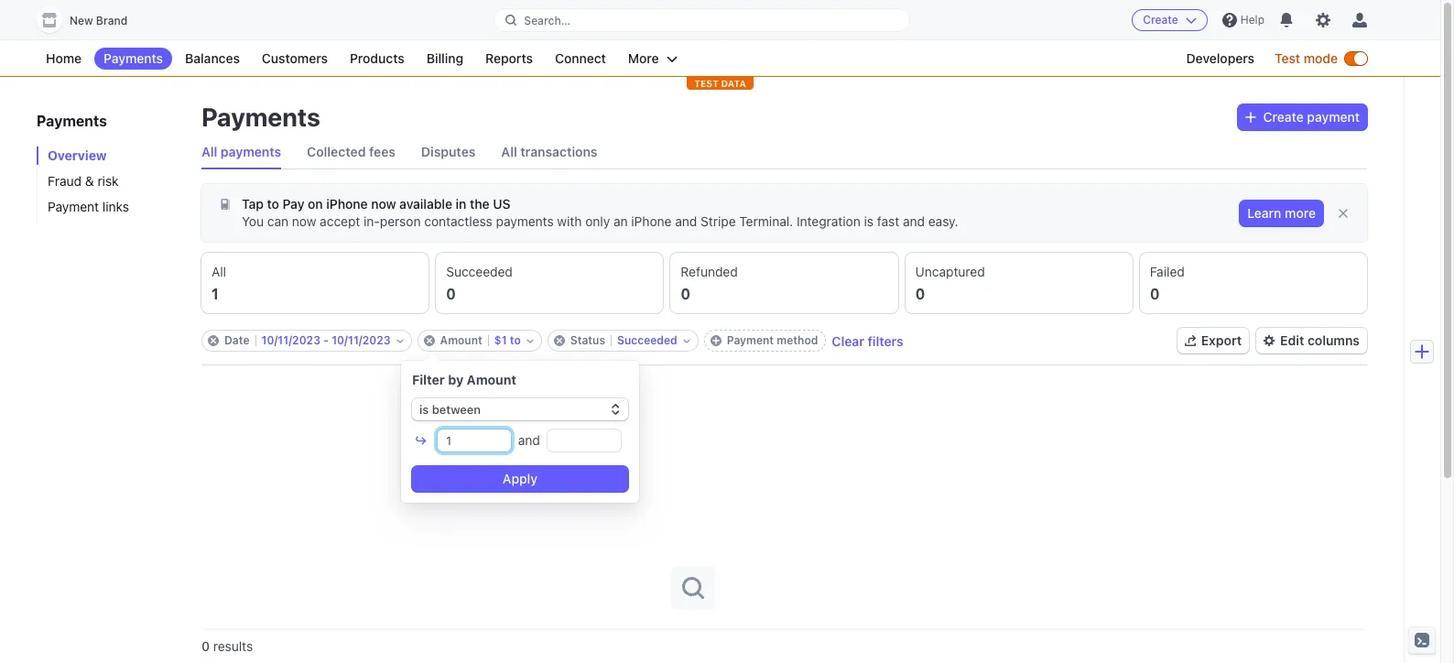 Task type: describe. For each thing, give the bounding box(es) containing it.
create for create
[[1143, 13, 1179, 27]]

10/11/2023 - 10/11/2023
[[262, 333, 391, 347]]

edit columns
[[1281, 333, 1360, 348]]

to for $1
[[510, 333, 521, 347]]

learn more link
[[1241, 201, 1324, 226]]

fees
[[369, 144, 396, 159]]

home link
[[37, 48, 91, 70]]

apply
[[503, 471, 538, 486]]

can
[[267, 213, 289, 229]]

terminal.
[[740, 213, 793, 229]]

integration
[[797, 213, 861, 229]]

export
[[1202, 333, 1242, 348]]

$1
[[494, 333, 507, 347]]

test
[[1275, 50, 1301, 66]]

accept
[[320, 213, 360, 229]]

all transactions link
[[501, 136, 598, 169]]

collected fees link
[[307, 136, 396, 169]]

succeeded for succeeded
[[617, 333, 678, 347]]

billing
[[427, 50, 464, 66]]

status
[[570, 333, 606, 347]]

all payments
[[202, 144, 281, 159]]

easy.
[[929, 213, 959, 229]]

0 horizontal spatial and
[[515, 432, 544, 448]]

risk
[[98, 173, 119, 189]]

payment links link
[[37, 198, 183, 216]]

1 vertical spatial amount
[[467, 372, 517, 387]]

all for payments
[[202, 144, 217, 159]]

reports link
[[476, 48, 542, 70]]

method
[[777, 333, 818, 347]]

create button
[[1132, 9, 1208, 31]]

0 horizontal spatial now
[[292, 213, 316, 229]]

filter
[[412, 372, 445, 387]]

filters
[[868, 333, 904, 349]]

payments down brand
[[104, 50, 163, 66]]

help button
[[1215, 5, 1272, 35]]

all payments link
[[202, 136, 281, 169]]

-
[[324, 333, 329, 347]]

0 for uncaptured 0
[[916, 286, 925, 302]]

collected fees
[[307, 144, 396, 159]]

us
[[493, 196, 511, 212]]

0 vertical spatial payments
[[221, 144, 281, 159]]

&
[[85, 173, 94, 189]]

all for 1
[[212, 264, 226, 279]]

$1 to
[[494, 333, 521, 347]]

create payment button
[[1238, 104, 1368, 130]]

date
[[224, 333, 250, 347]]

new
[[70, 14, 93, 27]]

payment
[[1308, 109, 1360, 125]]

learn more
[[1248, 205, 1316, 221]]

0 horizontal spatial svg image
[[220, 199, 231, 210]]

payment for payment links
[[48, 199, 99, 214]]

edit status image
[[683, 337, 690, 344]]

only
[[586, 213, 610, 229]]

2 horizontal spatial and
[[903, 213, 925, 229]]

test mode
[[1275, 50, 1338, 66]]

tab list containing all payments
[[202, 136, 1368, 169]]

clear filters button
[[832, 333, 904, 349]]

succeeded 0
[[446, 264, 513, 302]]

apply button
[[412, 466, 628, 492]]

by
[[448, 372, 464, 387]]

more button
[[619, 48, 687, 70]]

1 horizontal spatial now
[[371, 196, 396, 212]]

overview
[[48, 147, 107, 163]]

customers link
[[253, 48, 337, 70]]

edit columns button
[[1257, 328, 1368, 354]]

developers link
[[1178, 48, 1264, 70]]

edit amount image
[[527, 337, 534, 344]]

1 horizontal spatial and
[[675, 213, 697, 229]]

add payment method image
[[711, 335, 722, 346]]

tap
[[242, 196, 264, 212]]

brand
[[96, 14, 127, 27]]

refunded
[[681, 264, 738, 279]]

fraud & risk
[[48, 173, 119, 189]]

clear filters toolbar
[[202, 330, 904, 352]]

in-
[[364, 213, 380, 229]]

0 for refunded 0
[[681, 286, 691, 302]]

collected
[[307, 144, 366, 159]]

0 results
[[202, 638, 253, 654]]

more
[[1285, 205, 1316, 221]]

customers
[[262, 50, 328, 66]]

data
[[721, 78, 746, 89]]

test data
[[694, 78, 746, 89]]

pay
[[283, 196, 305, 212]]

products
[[350, 50, 405, 66]]

in
[[456, 196, 467, 212]]

tab list containing 1
[[202, 253, 1368, 313]]

new brand button
[[37, 7, 146, 33]]

transactions
[[521, 144, 598, 159]]

export button
[[1178, 328, 1250, 354]]

balances
[[185, 50, 240, 66]]



Task type: vqa. For each thing, say whether or not it's contained in the screenshot.


Task type: locate. For each thing, give the bounding box(es) containing it.
0 for succeeded 0
[[446, 286, 456, 302]]

Search… search field
[[495, 9, 909, 32]]

contactless
[[424, 213, 493, 229]]

create
[[1143, 13, 1179, 27], [1264, 109, 1304, 125]]

remove status image
[[554, 335, 565, 346]]

1 vertical spatial to
[[510, 333, 521, 347]]

0 for failed 0
[[1150, 286, 1160, 302]]

new brand
[[70, 14, 127, 27]]

disputes
[[421, 144, 476, 159]]

0 inside the uncaptured 0
[[916, 286, 925, 302]]

1 horizontal spatial succeeded
[[617, 333, 678, 347]]

all transactions
[[501, 144, 598, 159]]

links
[[102, 199, 129, 214]]

create left payment
[[1264, 109, 1304, 125]]

failed
[[1150, 264, 1185, 279]]

0 horizontal spatial payments
[[221, 144, 281, 159]]

clear filters
[[832, 333, 904, 349]]

payment for payment method
[[727, 333, 774, 347]]

create inside button
[[1143, 13, 1179, 27]]

learn
[[1248, 205, 1282, 221]]

mode
[[1304, 50, 1338, 66]]

create for create payment
[[1264, 109, 1304, 125]]

0 inside failed 0
[[1150, 286, 1160, 302]]

person
[[380, 213, 421, 229]]

10/11/2023 left -
[[262, 333, 321, 347]]

payment right add payment method icon
[[727, 333, 774, 347]]

create payment
[[1264, 109, 1360, 125]]

0 vertical spatial tab list
[[202, 136, 1368, 169]]

0 inside the refunded 0
[[681, 286, 691, 302]]

payments
[[221, 144, 281, 159], [496, 213, 554, 229]]

succeeded
[[446, 264, 513, 279], [617, 333, 678, 347]]

Search… text field
[[495, 9, 909, 32]]

all for transactions
[[501, 144, 517, 159]]

search…
[[524, 13, 571, 27]]

0 vertical spatial to
[[267, 196, 279, 212]]

0 horizontal spatial succeeded
[[446, 264, 513, 279]]

products link
[[341, 48, 414, 70]]

payment down fraud
[[48, 199, 99, 214]]

is
[[864, 213, 874, 229]]

uncaptured 0
[[916, 264, 985, 302]]

to for tap
[[267, 196, 279, 212]]

1 horizontal spatial payments
[[496, 213, 554, 229]]

svg image inside create payment popup button
[[1245, 112, 1256, 123]]

succeeded inside clear filters toolbar
[[617, 333, 678, 347]]

succeeded left edit status image
[[617, 333, 678, 347]]

0 vertical spatial iphone
[[326, 196, 368, 212]]

svg image left create payment
[[1245, 112, 1256, 123]]

amount inside clear filters toolbar
[[440, 333, 483, 347]]

1 vertical spatial payments
[[496, 213, 554, 229]]

0 horizontal spatial 10/11/2023
[[262, 333, 321, 347]]

payment inside clear filters toolbar
[[727, 333, 774, 347]]

1 vertical spatial now
[[292, 213, 316, 229]]

fraud
[[48, 173, 82, 189]]

tap to pay on iphone now available in the us you can now accept in-person contactless payments with only an iphone and stripe terminal. integration is fast and easy.
[[242, 196, 959, 229]]

now
[[371, 196, 396, 212], [292, 213, 316, 229]]

1 horizontal spatial to
[[510, 333, 521, 347]]

clear
[[832, 333, 865, 349]]

to inside tap to pay on iphone now available in the us you can now accept in-person contactless payments with only an iphone and stripe terminal. integration is fast and easy.
[[267, 196, 279, 212]]

1 vertical spatial tab list
[[202, 253, 1368, 313]]

balances link
[[176, 48, 249, 70]]

payment method
[[727, 333, 818, 347]]

with
[[557, 213, 582, 229]]

home
[[46, 50, 82, 66]]

filter by amount
[[412, 372, 517, 387]]

amount
[[440, 333, 483, 347], [467, 372, 517, 387]]

0 inside the succeeded 0
[[446, 286, 456, 302]]

fast
[[877, 213, 900, 229]]

2 tab list from the top
[[202, 253, 1368, 313]]

2 10/11/2023 from the left
[[332, 333, 391, 347]]

1
[[212, 286, 219, 302]]

amount right remove amount icon
[[440, 333, 483, 347]]

payment links
[[48, 199, 129, 214]]

to inside clear filters toolbar
[[510, 333, 521, 347]]

now up in-
[[371, 196, 396, 212]]

help
[[1241, 13, 1265, 27]]

overview link
[[37, 147, 183, 165]]

0 horizontal spatial to
[[267, 196, 279, 212]]

0 vertical spatial svg image
[[1245, 112, 1256, 123]]

1 horizontal spatial payment
[[727, 333, 774, 347]]

svg image left tap at the top left of page
[[220, 199, 231, 210]]

0 vertical spatial amount
[[440, 333, 483, 347]]

0
[[446, 286, 456, 302], [681, 286, 691, 302], [916, 286, 925, 302], [1150, 286, 1160, 302], [202, 638, 210, 654]]

you
[[242, 213, 264, 229]]

iphone up the accept
[[326, 196, 368, 212]]

all
[[202, 144, 217, 159], [501, 144, 517, 159], [212, 264, 226, 279]]

the
[[470, 196, 490, 212]]

1 vertical spatial iphone
[[631, 213, 672, 229]]

on
[[308, 196, 323, 212]]

1 10/11/2023 from the left
[[262, 333, 321, 347]]

all inside "link"
[[501, 144, 517, 159]]

10/11/2023 right -
[[332, 333, 391, 347]]

0 horizontal spatial iphone
[[326, 196, 368, 212]]

to left edit amount icon
[[510, 333, 521, 347]]

connect
[[555, 50, 606, 66]]

payments up tap at the top left of page
[[221, 144, 281, 159]]

more
[[628, 50, 659, 66]]

connect link
[[546, 48, 615, 70]]

payment
[[48, 199, 99, 214], [727, 333, 774, 347]]

payment inside "link"
[[48, 199, 99, 214]]

succeeded down the contactless
[[446, 264, 513, 279]]

and right fast
[[903, 213, 925, 229]]

create up developers link
[[1143, 13, 1179, 27]]

1 tab list from the top
[[202, 136, 1368, 169]]

edit
[[1281, 333, 1305, 348]]

1 vertical spatial payment
[[727, 333, 774, 347]]

1 horizontal spatial create
[[1264, 109, 1304, 125]]

disputes link
[[421, 136, 476, 169]]

0 vertical spatial succeeded
[[446, 264, 513, 279]]

0 vertical spatial payment
[[48, 199, 99, 214]]

an
[[614, 213, 628, 229]]

1 vertical spatial succeeded
[[617, 333, 678, 347]]

to
[[267, 196, 279, 212], [510, 333, 521, 347]]

all 1
[[212, 264, 226, 302]]

remove amount image
[[424, 335, 435, 346]]

results
[[213, 638, 253, 654]]

1 horizontal spatial iphone
[[631, 213, 672, 229]]

1 horizontal spatial svg image
[[1245, 112, 1256, 123]]

0 vertical spatial now
[[371, 196, 396, 212]]

0 vertical spatial create
[[1143, 13, 1179, 27]]

and up apply
[[515, 432, 544, 448]]

stripe
[[701, 213, 736, 229]]

succeeded for succeeded 0
[[446, 264, 513, 279]]

tab list
[[202, 136, 1368, 169], [202, 253, 1368, 313]]

columns
[[1308, 333, 1360, 348]]

0 horizontal spatial create
[[1143, 13, 1179, 27]]

10/11/2023
[[262, 333, 321, 347], [332, 333, 391, 347]]

payments down us
[[496, 213, 554, 229]]

reports
[[486, 50, 533, 66]]

billing link
[[417, 48, 473, 70]]

now down pay
[[292, 213, 316, 229]]

payments up overview at the top left
[[37, 113, 107, 129]]

developers
[[1187, 50, 1255, 66]]

and
[[675, 213, 697, 229], [903, 213, 925, 229], [515, 432, 544, 448]]

refunded 0
[[681, 264, 738, 302]]

edit date image
[[396, 337, 404, 344]]

tab list up terminal.
[[202, 136, 1368, 169]]

and left stripe
[[675, 213, 697, 229]]

to up can in the left of the page
[[267, 196, 279, 212]]

1 vertical spatial create
[[1264, 109, 1304, 125]]

iphone right an
[[631, 213, 672, 229]]

1 horizontal spatial 10/11/2023
[[332, 333, 391, 347]]

tab list up payment method on the bottom of page
[[202, 253, 1368, 313]]

create inside popup button
[[1264, 109, 1304, 125]]

remove date image
[[208, 335, 219, 346]]

amount right by
[[467, 372, 517, 387]]

uncaptured
[[916, 264, 985, 279]]

1 vertical spatial svg image
[[220, 199, 231, 210]]

iphone
[[326, 196, 368, 212], [631, 213, 672, 229]]

available
[[400, 196, 453, 212]]

payments up all payments
[[202, 102, 321, 132]]

None number field
[[438, 430, 511, 452], [547, 430, 621, 452], [438, 430, 511, 452], [547, 430, 621, 452]]

0 horizontal spatial payment
[[48, 199, 99, 214]]

failed 0
[[1150, 264, 1185, 302]]

payments
[[104, 50, 163, 66], [202, 102, 321, 132], [37, 113, 107, 129]]

payments inside tap to pay on iphone now available in the us you can now accept in-person contactless payments with only an iphone and stripe terminal. integration is fast and easy.
[[496, 213, 554, 229]]

svg image
[[1245, 112, 1256, 123], [220, 199, 231, 210]]



